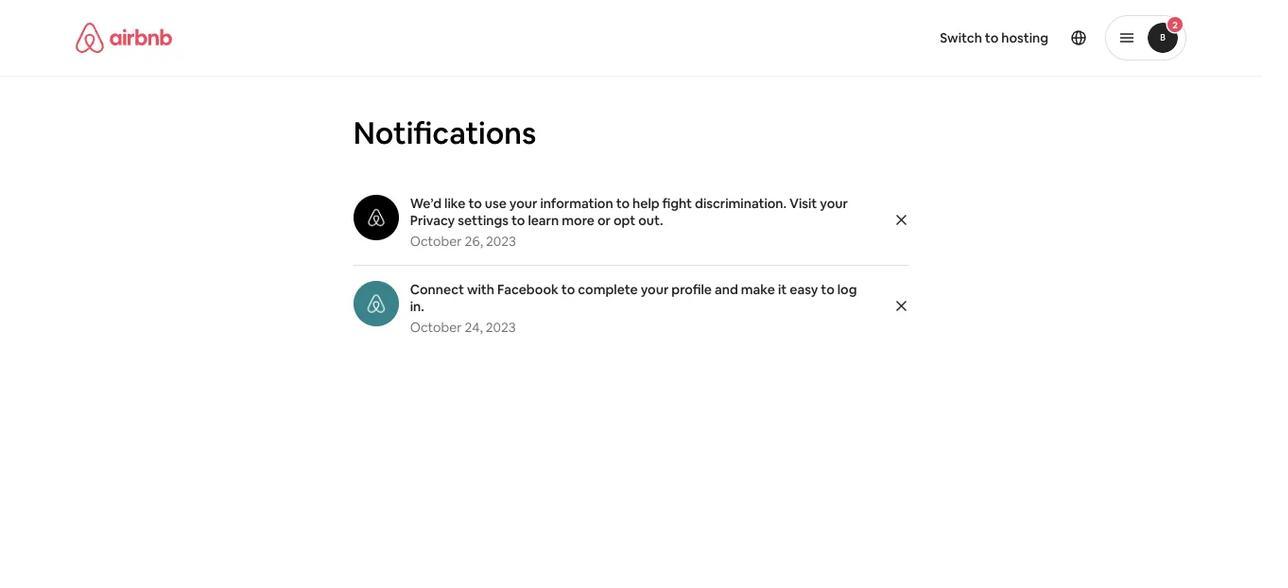 Task type: locate. For each thing, give the bounding box(es) containing it.
0 vertical spatial october
[[410, 233, 462, 250]]

hosting
[[1002, 29, 1049, 46]]

your inside connect with facebook to complete your profile and make it easy to log in. october 24, 2023
[[641, 281, 669, 298]]

1 vertical spatial october
[[410, 319, 462, 336]]

october down in.
[[410, 319, 462, 336]]

0 vertical spatial 2023
[[486, 233, 516, 250]]

october
[[410, 233, 462, 250], [410, 319, 462, 336]]

2023 right 24,
[[486, 319, 516, 336]]

1 horizontal spatial your
[[641, 281, 669, 298]]

or
[[598, 212, 611, 229]]

out.
[[639, 212, 664, 229]]

switch to hosting link
[[929, 18, 1061, 58]]

visit
[[790, 195, 818, 212]]

2 october from the top
[[410, 319, 462, 336]]

your right use
[[510, 195, 538, 212]]

more
[[562, 212, 595, 229]]

2 2023 from the top
[[486, 319, 516, 336]]

1 october from the top
[[410, 233, 462, 250]]

1 vertical spatial 2023
[[486, 319, 516, 336]]

2023 right the 26,
[[486, 233, 516, 250]]

2023 inside connect with facebook to complete your profile and make it easy to log in. october 24, 2023
[[486, 319, 516, 336]]

help
[[633, 195, 660, 212]]

profile
[[672, 281, 712, 298]]

complete
[[578, 281, 638, 298]]

settings
[[458, 212, 509, 229]]

your right "visit" on the top
[[820, 195, 849, 212]]

0 horizontal spatial your
[[510, 195, 538, 212]]

october down privacy
[[410, 233, 462, 250]]

opt
[[614, 212, 636, 229]]

your left profile
[[641, 281, 669, 298]]

to left the "learn"
[[512, 212, 525, 229]]

learn
[[528, 212, 559, 229]]

october inside we'd like to use your information to help fight discrimination. visit your privacy settings to learn more or opt out. october 26, 2023
[[410, 233, 462, 250]]

to inside switch to hosting link
[[986, 29, 999, 46]]

discrimination.
[[695, 195, 787, 212]]

switch to hosting
[[941, 29, 1049, 46]]

switch
[[941, 29, 983, 46]]

use
[[485, 195, 507, 212]]

privacy
[[410, 212, 455, 229]]

to left "log"
[[821, 281, 835, 298]]

to right switch
[[986, 29, 999, 46]]

october inside connect with facebook to complete your profile and make it easy to log in. october 24, 2023
[[410, 319, 462, 336]]

like
[[445, 195, 466, 212]]

with
[[467, 281, 495, 298]]

in.
[[410, 298, 425, 315]]

2023
[[486, 233, 516, 250], [486, 319, 516, 336]]

1 2023 from the top
[[486, 233, 516, 250]]

to left complete
[[562, 281, 575, 298]]

2023 inside we'd like to use your information to help fight discrimination. visit your privacy settings to learn more or opt out. october 26, 2023
[[486, 233, 516, 250]]

your
[[510, 195, 538, 212], [820, 195, 849, 212], [641, 281, 669, 298]]

24,
[[465, 319, 483, 336]]

to
[[986, 29, 999, 46], [469, 195, 482, 212], [616, 195, 630, 212], [512, 212, 525, 229], [562, 281, 575, 298], [821, 281, 835, 298]]



Task type: vqa. For each thing, say whether or not it's contained in the screenshot.
hosting
yes



Task type: describe. For each thing, give the bounding box(es) containing it.
we'd like to use your information to help fight discrimination. visit your privacy settings to learn more or opt out. october 26, 2023
[[410, 195, 849, 250]]

make
[[741, 281, 776, 298]]

and
[[715, 281, 739, 298]]

easy
[[790, 281, 819, 298]]

log
[[838, 281, 858, 298]]

to right like
[[469, 195, 482, 212]]

it
[[779, 281, 787, 298]]

fight
[[663, 195, 693, 212]]

notifications
[[354, 113, 537, 152]]

2 horizontal spatial your
[[820, 195, 849, 212]]

connect
[[410, 281, 465, 298]]

2
[[1173, 18, 1179, 31]]

profile element
[[654, 0, 1187, 76]]

26,
[[465, 233, 483, 250]]

to left help
[[616, 195, 630, 212]]

connect with facebook to complete your profile and make it easy to log in. october 24, 2023
[[410, 281, 858, 336]]

2 button
[[1106, 15, 1187, 61]]

we'd
[[410, 195, 442, 212]]

facebook
[[498, 281, 559, 298]]

information
[[541, 195, 614, 212]]



